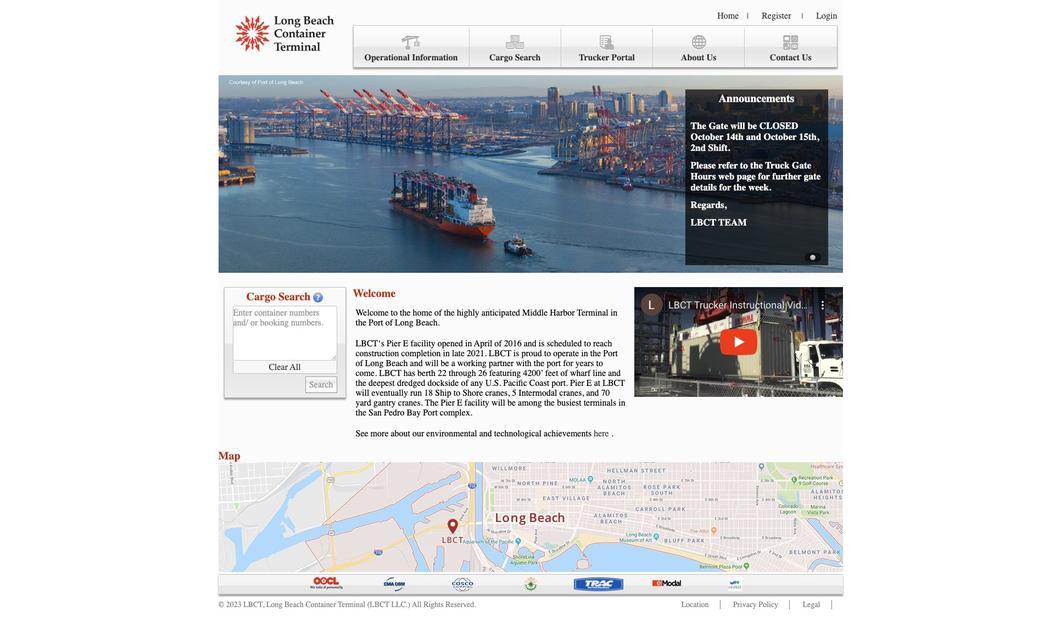 Task type: locate. For each thing, give the bounding box(es) containing it.
contact us
[[770, 53, 812, 63]]

october
[[691, 131, 724, 142], [764, 131, 797, 142]]

hours
[[691, 171, 716, 182]]

facility
[[411, 339, 436, 349], [465, 398, 490, 408]]

1 vertical spatial facility
[[465, 398, 490, 408]]

and right line
[[608, 369, 621, 379]]

truck
[[766, 160, 790, 171]]

search
[[515, 53, 541, 63], [278, 291, 311, 303]]

legal
[[803, 601, 821, 610]]

trucker portal
[[579, 53, 635, 63]]

1 october from the left
[[691, 131, 724, 142]]

1 | from the left
[[747, 12, 749, 21]]

1 horizontal spatial us
[[802, 53, 812, 63]]

team
[[719, 217, 747, 228]]

1 vertical spatial long
[[365, 359, 384, 369]]

featuring
[[489, 369, 521, 379]]

pacific
[[503, 379, 527, 388]]

lbct
[[691, 217, 717, 228], [489, 349, 511, 359], [379, 369, 402, 379], [603, 379, 625, 388]]

lbct right at
[[603, 379, 625, 388]]

0 horizontal spatial terminal
[[338, 601, 365, 610]]

contact
[[770, 53, 800, 63]]

|
[[747, 12, 749, 21], [802, 12, 803, 21]]

0 vertical spatial long
[[395, 318, 414, 328]]

pier
[[387, 339, 401, 349], [570, 379, 585, 388], [441, 398, 455, 408]]

for
[[758, 171, 770, 182], [720, 182, 731, 193], [563, 359, 574, 369]]

to left the home
[[391, 308, 398, 318]]

0 horizontal spatial |
[[747, 12, 749, 21]]

1 vertical spatial e
[[587, 379, 592, 388]]

week.
[[749, 182, 772, 193]]

0 horizontal spatial for
[[563, 359, 574, 369]]

the
[[751, 160, 763, 171], [734, 182, 746, 193], [400, 308, 411, 318], [444, 308, 455, 318], [356, 318, 366, 328], [590, 349, 601, 359], [534, 359, 545, 369], [356, 379, 366, 388], [544, 398, 555, 408], [356, 408, 366, 418]]

1 vertical spatial cargo
[[246, 291, 276, 303]]

1 vertical spatial the
[[425, 398, 439, 408]]

the gate will be closed october 14th and october 15th, 2nd shift.
[[691, 120, 819, 153]]

to
[[740, 160, 748, 171], [391, 308, 398, 318], [584, 339, 591, 349], [544, 349, 551, 359], [596, 359, 603, 369], [454, 388, 461, 398]]

further
[[773, 171, 802, 182]]

here
[[594, 429, 609, 439]]

will left a
[[425, 359, 439, 369]]

0 vertical spatial terminal
[[577, 308, 609, 318]]

late
[[452, 349, 465, 359]]

facility down beach.
[[411, 339, 436, 349]]

1 vertical spatial welcome
[[356, 308, 389, 318]]

0 vertical spatial e
[[403, 339, 408, 349]]

menu bar
[[353, 25, 838, 68]]

2 vertical spatial be
[[508, 398, 516, 408]]

the inside the gate will be closed october 14th and october 15th, 2nd shift.
[[691, 120, 707, 131]]

2 vertical spatial long
[[266, 601, 283, 610]]

location link
[[682, 601, 709, 610]]

0 horizontal spatial cargo
[[246, 291, 276, 303]]

at
[[594, 379, 601, 388]]

0 vertical spatial the
[[691, 120, 707, 131]]

e
[[403, 339, 408, 349], [587, 379, 592, 388], [457, 398, 463, 408]]

the left 'truck'
[[751, 160, 763, 171]]

1 horizontal spatial is
[[539, 339, 545, 349]]

2 october from the left
[[764, 131, 797, 142]]

construction
[[356, 349, 399, 359]]

beach up dredged
[[386, 359, 408, 369]]

welcome inside welcome to the home of the highly anticipated middle harbor terminal in the port of long beach.
[[356, 308, 389, 318]]

2 vertical spatial port
[[423, 408, 438, 418]]

0 vertical spatial welcome
[[353, 287, 396, 300]]

2 horizontal spatial port
[[603, 349, 618, 359]]

the left highly
[[444, 308, 455, 318]]

gate inside the gate will be closed october 14th and october 15th, 2nd shift.
[[709, 120, 728, 131]]

home
[[718, 11, 739, 21]]

all right "clear" at left bottom
[[290, 362, 301, 372]]

feet
[[545, 369, 559, 379]]

lbct left has
[[379, 369, 402, 379]]

for right the page
[[758, 171, 770, 182]]

0 vertical spatial gate
[[709, 120, 728, 131]]

of right the home
[[435, 308, 442, 318]]

1 cranes, from the left
[[485, 388, 510, 398]]

reach
[[593, 339, 612, 349]]

terminal right harbor
[[577, 308, 609, 318]]

long
[[395, 318, 414, 328], [365, 359, 384, 369], [266, 601, 283, 610]]

is left proud
[[514, 349, 519, 359]]

1 horizontal spatial october
[[764, 131, 797, 142]]

is
[[539, 339, 545, 349], [514, 349, 519, 359]]

the left san
[[356, 408, 366, 418]]

port up line
[[603, 349, 618, 359]]

information
[[412, 53, 458, 63]]

welcome
[[353, 287, 396, 300], [356, 308, 389, 318]]

of up construction
[[386, 318, 393, 328]]

login link
[[817, 11, 838, 21]]

1 horizontal spatial cargo search
[[490, 53, 541, 63]]

be left among
[[508, 398, 516, 408]]

gate up shift.
[[709, 120, 728, 131]]

see more about our environmental and technological achievements here .
[[356, 429, 614, 439]]

page
[[737, 171, 756, 182]]

will down announcements
[[731, 120, 746, 131]]

0 vertical spatial search
[[515, 53, 541, 63]]

2 horizontal spatial be
[[748, 120, 757, 131]]

2 | from the left
[[802, 12, 803, 21]]

beach left container
[[285, 601, 304, 610]]

the up 2nd
[[691, 120, 707, 131]]

0 horizontal spatial october
[[691, 131, 724, 142]]

facility down any in the left of the page
[[465, 398, 490, 408]]

0 horizontal spatial the
[[425, 398, 439, 408]]

0 horizontal spatial all
[[290, 362, 301, 372]]

pier right "port."
[[570, 379, 585, 388]]

0 vertical spatial be
[[748, 120, 757, 131]]

u.s.
[[486, 379, 501, 388]]

proud
[[522, 349, 542, 359]]

register
[[762, 11, 791, 21]]

to right proud
[[544, 349, 551, 359]]

menu bar containing operational information
[[353, 25, 838, 68]]

shift.
[[709, 142, 730, 153]]

web
[[718, 171, 735, 182]]

gate right 'truck'
[[792, 160, 812, 171]]

october up 'truck'
[[764, 131, 797, 142]]

about
[[391, 429, 410, 439]]

long down the lbct's
[[365, 359, 384, 369]]

0 vertical spatial pier
[[387, 339, 401, 349]]

1 horizontal spatial long
[[365, 359, 384, 369]]

terminal left "(lbct"
[[338, 601, 365, 610]]

cargo search inside menu bar
[[490, 53, 541, 63]]

1 horizontal spatial terminal
[[577, 308, 609, 318]]

1 vertical spatial gate
[[792, 160, 812, 171]]

0 horizontal spatial be
[[441, 359, 449, 369]]

| left login link
[[802, 12, 803, 21]]

18
[[424, 388, 433, 398]]

of
[[435, 308, 442, 318], [386, 318, 393, 328], [495, 339, 502, 349], [356, 359, 363, 369], [561, 369, 568, 379], [461, 379, 469, 388]]

1 horizontal spatial port
[[423, 408, 438, 418]]

the right among
[[544, 398, 555, 408]]

0 vertical spatial cargo
[[490, 53, 513, 63]]

clear all
[[269, 362, 301, 372]]

0 horizontal spatial us
[[707, 53, 717, 63]]

0 horizontal spatial cranes,
[[485, 388, 510, 398]]

1 horizontal spatial be
[[508, 398, 516, 408]]

achievements
[[544, 429, 592, 439]]

15th,
[[799, 131, 819, 142]]

e up has
[[403, 339, 408, 349]]

be left a
[[441, 359, 449, 369]]

2nd
[[691, 142, 706, 153]]

None submit
[[305, 377, 337, 393]]

in right 70
[[619, 398, 626, 408]]

of left 2016
[[495, 339, 502, 349]]

0 horizontal spatial cargo search
[[246, 291, 311, 303]]

1 horizontal spatial cargo
[[490, 53, 513, 63]]

cargo
[[490, 53, 513, 63], [246, 291, 276, 303]]

1 horizontal spatial gate
[[792, 160, 812, 171]]

0 horizontal spatial e
[[403, 339, 408, 349]]

operate
[[553, 349, 579, 359]]

anticipated
[[482, 308, 520, 318]]

2 us from the left
[[802, 53, 812, 63]]

1 horizontal spatial cranes,
[[560, 388, 584, 398]]

and left technological
[[480, 429, 492, 439]]

for inside lbct's pier e facility opened in april of 2016 and is scheduled to reach construction completion in late 2021.  lbct is proud to operate in the port of long beach and will be a working partner with the port for years to come.  lbct has berth 22 through 26 featuring 4200' feet of wharf line and the deepest dredged dockside of any u.s. pacific coast port. pier e at lbct will eventually run 18 ship to shore cranes, 5 intermodal cranes, and 70 yard gantry cranes. the pier e facility will be among the busiest terminals in the san pedro bay port complex.
[[563, 359, 574, 369]]

1 horizontal spatial beach
[[386, 359, 408, 369]]

0 horizontal spatial gate
[[709, 120, 728, 131]]

0 horizontal spatial port
[[369, 318, 383, 328]]

eventually
[[372, 388, 408, 398]]

is left scheduled
[[539, 339, 545, 349]]

will
[[731, 120, 746, 131], [425, 359, 439, 369], [356, 388, 369, 398], [492, 398, 505, 408]]

0 horizontal spatial facility
[[411, 339, 436, 349]]

2016
[[504, 339, 522, 349]]

port right bay
[[423, 408, 438, 418]]

privacy policy link
[[734, 601, 779, 610]]

cranes, down wharf
[[560, 388, 584, 398]]

for right port
[[563, 359, 574, 369]]

llc.)
[[391, 601, 410, 610]]

1 horizontal spatial all
[[412, 601, 422, 610]]

refer
[[718, 160, 738, 171]]

long left beach.
[[395, 318, 414, 328]]

pier down dockside
[[441, 398, 455, 408]]

0 vertical spatial beach
[[386, 359, 408, 369]]

be left closed
[[748, 120, 757, 131]]

deepest
[[369, 379, 395, 388]]

us right contact
[[802, 53, 812, 63]]

0 horizontal spatial pier
[[387, 339, 401, 349]]

1 vertical spatial beach
[[285, 601, 304, 610]]

more
[[371, 429, 389, 439]]

e left at
[[587, 379, 592, 388]]

beach
[[386, 359, 408, 369], [285, 601, 304, 610]]

welcome to the home of the highly anticipated middle harbor terminal in the port of long beach.
[[356, 308, 618, 328]]

in up reach
[[611, 308, 618, 318]]

| right home
[[747, 12, 749, 21]]

long right lbct,
[[266, 601, 283, 610]]

0 horizontal spatial is
[[514, 349, 519, 359]]

1 horizontal spatial search
[[515, 53, 541, 63]]

rights
[[424, 601, 444, 610]]

reserved.
[[446, 601, 476, 610]]

2 vertical spatial e
[[457, 398, 463, 408]]

1 horizontal spatial pier
[[441, 398, 455, 408]]

0 vertical spatial cargo search
[[490, 53, 541, 63]]

coast
[[530, 379, 550, 388]]

intermodal
[[519, 388, 557, 398]]

1 us from the left
[[707, 53, 717, 63]]

the
[[691, 120, 707, 131], [425, 398, 439, 408]]

terminal
[[577, 308, 609, 318], [338, 601, 365, 610]]

gate inside please refer to the truck gate hours web page for further gate details for the week.
[[792, 160, 812, 171]]

cargo search link
[[470, 29, 561, 67]]

opened
[[438, 339, 463, 349]]

to left reach
[[584, 339, 591, 349]]

for right the details
[[720, 182, 731, 193]]

all right llc.)
[[412, 601, 422, 610]]

the right run at bottom
[[425, 398, 439, 408]]

2 horizontal spatial for
[[758, 171, 770, 182]]

home
[[413, 308, 432, 318]]

pier right the lbct's
[[387, 339, 401, 349]]

policy
[[759, 601, 779, 610]]

location
[[682, 601, 709, 610]]

5
[[512, 388, 517, 398]]

2 horizontal spatial pier
[[570, 379, 585, 388]]

0 vertical spatial all
[[290, 362, 301, 372]]

0 horizontal spatial search
[[278, 291, 311, 303]]

october up please
[[691, 131, 724, 142]]

1 horizontal spatial |
[[802, 12, 803, 21]]

port up the lbct's
[[369, 318, 383, 328]]

to inside welcome to the home of the highly anticipated middle harbor terminal in the port of long beach.
[[391, 308, 398, 318]]

1 horizontal spatial for
[[720, 182, 731, 193]]

beach inside lbct's pier e facility opened in april of 2016 and is scheduled to reach construction completion in late 2021.  lbct is proud to operate in the port of long beach and will be a working partner with the port for years to come.  lbct has berth 22 through 26 featuring 4200' feet of wharf line and the deepest dredged dockside of any u.s. pacific coast port. pier e at lbct will eventually run 18 ship to shore cranes, 5 intermodal cranes, and 70 yard gantry cranes. the pier e facility will be among the busiest terminals in the san pedro bay port complex.
[[386, 359, 408, 369]]

1 vertical spatial be
[[441, 359, 449, 369]]

1 vertical spatial search
[[278, 291, 311, 303]]

1 vertical spatial cargo search
[[246, 291, 311, 303]]

to inside please refer to the truck gate hours web page for further gate details for the week.
[[740, 160, 748, 171]]

0 vertical spatial port
[[369, 318, 383, 328]]

trucker
[[579, 53, 610, 63]]

1 horizontal spatial the
[[691, 120, 707, 131]]

1 vertical spatial pier
[[570, 379, 585, 388]]

be
[[748, 120, 757, 131], [441, 359, 449, 369], [508, 398, 516, 408]]

and left 70
[[586, 388, 599, 398]]

lbct team
[[691, 217, 747, 228]]

to right refer
[[740, 160, 748, 171]]

the left the home
[[400, 308, 411, 318]]

welcome for welcome
[[353, 287, 396, 300]]

14th and
[[726, 131, 762, 142]]

us right the about
[[707, 53, 717, 63]]

operational information link
[[354, 29, 470, 67]]

cranes, left 5
[[485, 388, 510, 398]]

2 horizontal spatial long
[[395, 318, 414, 328]]

e left shore
[[457, 398, 463, 408]]



Task type: describe. For each thing, give the bounding box(es) containing it.
pedro
[[384, 408, 405, 418]]

©
[[218, 601, 224, 610]]

us for about us
[[707, 53, 717, 63]]

terminals
[[584, 398, 617, 408]]

in inside welcome to the home of the highly anticipated middle harbor terminal in the port of long beach.
[[611, 308, 618, 318]]

to right ship
[[454, 388, 461, 398]]

ship
[[435, 388, 451, 398]]

operational information
[[365, 53, 458, 63]]

port
[[547, 359, 561, 369]]

contact us link
[[745, 29, 837, 67]]

lbct up 'featuring' on the left bottom of page
[[489, 349, 511, 359]]

26
[[478, 369, 487, 379]]

technological
[[494, 429, 542, 439]]

2 cranes, from the left
[[560, 388, 584, 398]]

will down "come."
[[356, 388, 369, 398]]

login
[[817, 11, 838, 21]]

1 vertical spatial terminal
[[338, 601, 365, 610]]

in left the late
[[443, 349, 450, 359]]

the up the yard
[[356, 379, 366, 388]]

scheduled
[[547, 339, 582, 349]]

will left 5
[[492, 398, 505, 408]]

portal
[[612, 53, 635, 63]]

our
[[413, 429, 424, 439]]

22
[[438, 369, 447, 379]]

years
[[576, 359, 594, 369]]

home link
[[718, 11, 739, 21]]

register link
[[762, 11, 791, 21]]

0 vertical spatial facility
[[411, 339, 436, 349]]

the up the lbct's
[[356, 318, 366, 328]]

lbct's
[[356, 339, 385, 349]]

of right feet
[[561, 369, 568, 379]]

privacy
[[734, 601, 757, 610]]

see
[[356, 429, 368, 439]]

complex.
[[440, 408, 472, 418]]

© 2023 lbct, long beach container terminal (lbct llc.) all rights reserved.
[[218, 601, 476, 610]]

1 horizontal spatial facility
[[465, 398, 490, 408]]

clear
[[269, 362, 288, 372]]

environmental
[[427, 429, 477, 439]]

and up dredged
[[410, 359, 423, 369]]

completion
[[401, 349, 441, 359]]

and right 2016
[[524, 339, 537, 349]]

map
[[218, 450, 240, 463]]

in right the operate
[[581, 349, 588, 359]]

wharf
[[570, 369, 591, 379]]

port inside welcome to the home of the highly anticipated middle harbor terminal in the port of long beach.
[[369, 318, 383, 328]]

lbct's pier e facility opened in april of 2016 and is scheduled to reach construction completion in late 2021.  lbct is proud to operate in the port of long beach and will be a working partner with the port for years to come.  lbct has berth 22 through 26 featuring 4200' feet of wharf line and the deepest dredged dockside of any u.s. pacific coast port. pier e at lbct will eventually run 18 ship to shore cranes, 5 intermodal cranes, and 70 yard gantry cranes. the pier e facility will be among the busiest terminals in the san pedro bay port complex.
[[356, 339, 626, 418]]

about us link
[[653, 29, 745, 67]]

terminal inside welcome to the home of the highly anticipated middle harbor terminal in the port of long beach.
[[577, 308, 609, 318]]

lbct,
[[243, 601, 264, 610]]

cargo inside cargo search link
[[490, 53, 513, 63]]

gantry
[[374, 398, 396, 408]]

april
[[474, 339, 492, 349]]

busiest
[[557, 398, 582, 408]]

long inside welcome to the home of the highly anticipated middle harbor terminal in the port of long beach.
[[395, 318, 414, 328]]

dredged
[[397, 379, 426, 388]]

operational
[[365, 53, 410, 63]]

of down the lbct's
[[356, 359, 363, 369]]

here link
[[594, 429, 609, 439]]

0 horizontal spatial long
[[266, 601, 283, 610]]

1 vertical spatial port
[[603, 349, 618, 359]]

highly
[[457, 308, 480, 318]]

container
[[306, 601, 336, 610]]

announcements
[[719, 92, 795, 105]]

legal link
[[803, 601, 821, 610]]

the left port
[[534, 359, 545, 369]]

to right years
[[596, 359, 603, 369]]

san
[[369, 408, 382, 418]]

any
[[471, 379, 483, 388]]

please refer to the truck gate hours web page for further gate details for the week.
[[691, 160, 821, 193]]

welcome for welcome to the home of the highly anticipated middle harbor terminal in the port of long beach.
[[356, 308, 389, 318]]

come.
[[356, 369, 377, 379]]

70
[[601, 388, 610, 398]]

shore
[[463, 388, 483, 398]]

Enter container numbers and/ or booking numbers. text field
[[233, 306, 337, 361]]

among
[[518, 398, 542, 408]]

please
[[691, 160, 716, 171]]

1 horizontal spatial e
[[457, 398, 463, 408]]

0 horizontal spatial beach
[[285, 601, 304, 610]]

dockside
[[428, 379, 459, 388]]

be inside the gate will be closed october 14th and october 15th, 2nd shift.
[[748, 120, 757, 131]]

regards,​
[[691, 199, 727, 210]]

with
[[516, 359, 532, 369]]

1 vertical spatial all
[[412, 601, 422, 610]]

through
[[449, 369, 476, 379]]

us for contact us
[[802, 53, 812, 63]]

lbct down regards,​
[[691, 217, 717, 228]]

working
[[458, 359, 487, 369]]

will inside the gate will be closed october 14th and october 15th, 2nd shift.
[[731, 120, 746, 131]]

2 vertical spatial pier
[[441, 398, 455, 408]]

the inside lbct's pier e facility opened in april of 2016 and is scheduled to reach construction completion in late 2021.  lbct is proud to operate in the port of long beach and will be a working partner with the port for years to come.  lbct has berth 22 through 26 featuring 4200' feet of wharf line and the deepest dredged dockside of any u.s. pacific coast port. pier e at lbct will eventually run 18 ship to shore cranes, 5 intermodal cranes, and 70 yard gantry cranes. the pier e facility will be among the busiest terminals in the san pedro bay port complex.
[[425, 398, 439, 408]]

berth
[[418, 369, 436, 379]]

all inside button
[[290, 362, 301, 372]]

yard
[[356, 398, 371, 408]]

closed
[[760, 120, 799, 131]]

about
[[681, 53, 705, 63]]

the up line
[[590, 349, 601, 359]]

beach.
[[416, 318, 440, 328]]

.
[[611, 429, 614, 439]]

privacy policy
[[734, 601, 779, 610]]

search inside cargo search link
[[515, 53, 541, 63]]

long inside lbct's pier e facility opened in april of 2016 and is scheduled to reach construction completion in late 2021.  lbct is proud to operate in the port of long beach and will be a working partner with the port for years to come.  lbct has berth 22 through 26 featuring 4200' feet of wharf line and the deepest dredged dockside of any u.s. pacific coast port. pier e at lbct will eventually run 18 ship to shore cranes, 5 intermodal cranes, and 70 yard gantry cranes. the pier e facility will be among the busiest terminals in the san pedro bay port complex.
[[365, 359, 384, 369]]

2 horizontal spatial e
[[587, 379, 592, 388]]

the left 'week.'
[[734, 182, 746, 193]]

in right the late
[[465, 339, 472, 349]]

2023
[[226, 601, 242, 610]]

clear all button
[[233, 361, 337, 374]]

of left any in the left of the page
[[461, 379, 469, 388]]

has
[[404, 369, 415, 379]]

details
[[691, 182, 717, 193]]

port.
[[552, 379, 568, 388]]



Task type: vqa. For each thing, say whether or not it's contained in the screenshot.
Port to the top
yes



